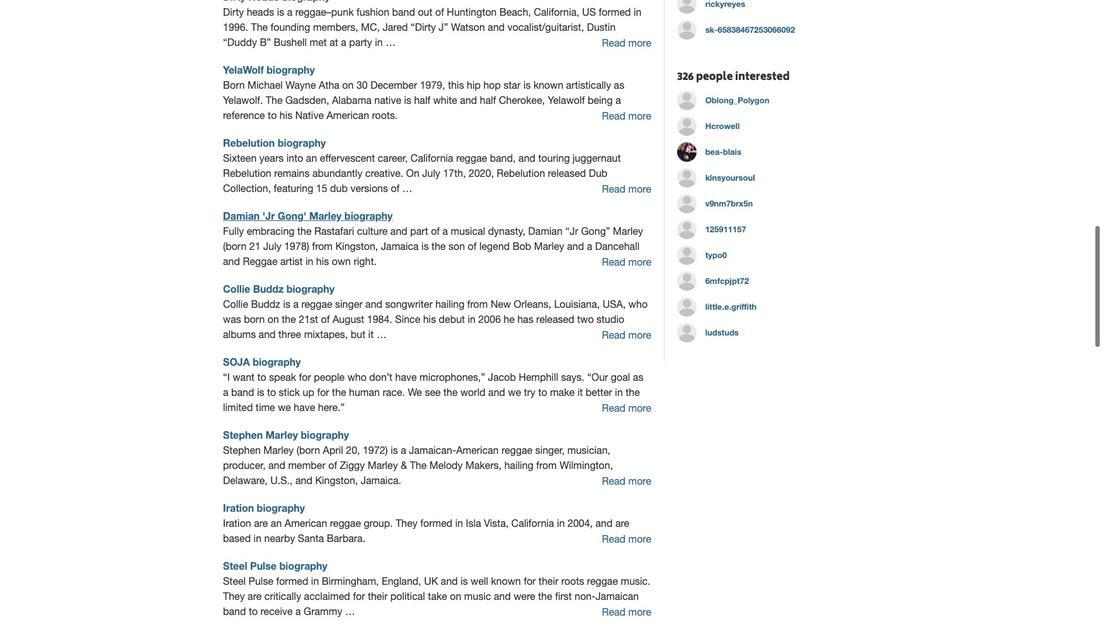Task type: locate. For each thing, give the bounding box(es) containing it.
more
[[629, 37, 652, 48], [629, 110, 652, 121], [629, 183, 652, 194], [629, 256, 652, 268], [629, 329, 652, 341], [629, 402, 652, 414], [629, 475, 652, 487], [629, 533, 652, 545], [629, 607, 652, 618]]

limited
[[223, 402, 253, 413]]

iration biography
[[223, 502, 305, 514]]

0 vertical spatial have
[[395, 371, 417, 383]]

singer
[[335, 298, 363, 310]]

2 vertical spatial his
[[423, 314, 436, 325]]

7 read from the top
[[602, 475, 626, 487]]

0 horizontal spatial his
[[280, 109, 293, 121]]

it right 'but'
[[368, 329, 374, 340]]

stephen for stephen marley biography
[[223, 429, 263, 441]]

1978)
[[284, 240, 309, 252]]

read more link down dub
[[602, 183, 652, 194]]

0 vertical spatial an
[[306, 152, 317, 164]]

1 vertical spatial pulse
[[249, 576, 273, 587]]

1 vertical spatial hailing
[[504, 460, 534, 471]]

from inside stephen marley (born april 20, 1972) is a jamaican-american reggae singer, musician, producer, and member of ziggy marley & the melody makers, hailing from wilmington, delaware, u.s., and kingston, jamaica.
[[536, 460, 557, 471]]

read up music.
[[602, 533, 626, 545]]

5 read from the top
[[602, 329, 626, 341]]

acclaimed
[[304, 591, 350, 602]]

1 horizontal spatial known
[[534, 79, 563, 90]]

the up three
[[282, 314, 296, 325]]

0 vertical spatial band
[[392, 6, 415, 17]]

who
[[629, 298, 648, 310], [348, 371, 367, 383]]

2 iration from the top
[[223, 518, 251, 529]]

founding
[[271, 21, 310, 33]]

read more for steel pulse biography
[[602, 607, 652, 618]]

from
[[312, 240, 333, 252], [467, 298, 488, 310], [536, 460, 557, 471]]

in inside "i want to speak for people who don't have microphones," jacob hemphill says. "our goal as a band is to stick up for the human race. we see the world and we try to make it better in the limited time we have here."
[[615, 387, 623, 398]]

6mfcpjpt72's profile image image
[[677, 272, 697, 291]]

read more up music.
[[602, 533, 652, 545]]

reggae up barbara.
[[330, 518, 361, 529]]

6 read from the top
[[602, 402, 626, 414]]

iration up 'based'
[[223, 518, 251, 529]]

0 vertical spatial known
[[534, 79, 563, 90]]

21st
[[299, 314, 318, 325]]

2 vertical spatial formed
[[276, 576, 308, 587]]

0 vertical spatial iration
[[223, 502, 254, 514]]

half down 1979,
[[414, 94, 430, 106]]

in left 2006
[[468, 314, 476, 325]]

of inside collie buddz is a reggae singer and songwriter hailing from new orleans, louisiana, usa, who was born on the 21st of august 1984. since his debut in 2006 he has released two studio albums and three mixtapes, but it …
[[321, 314, 330, 325]]

… inside collie buddz is a reggae singer and songwriter hailing from new orleans, louisiana, usa, who was born on the 21st of august 1984. since his debut in 2006 he has released two studio albums and three mixtapes, but it …
[[377, 329, 387, 340]]

1996.
[[223, 21, 248, 33]]

more for yelawolf biography
[[629, 110, 652, 121]]

1 vertical spatial american
[[456, 445, 499, 456]]

based
[[223, 533, 251, 544]]

as inside "i want to speak for people who don't have microphones," jacob hemphill says. "our goal as a band is to stick up for the human race. we see the world and we try to make it better in the limited time we have here."
[[633, 371, 644, 383]]

read more down jamaican
[[602, 607, 652, 618]]

0 vertical spatial july
[[422, 167, 440, 179]]

more for iration biography
[[629, 533, 652, 545]]

a down critically
[[295, 606, 301, 617]]

from inside collie buddz is a reggae singer and songwriter hailing from new orleans, louisiana, usa, who was born on the 21st of august 1984. since his debut in 2006 he has released two studio albums and three mixtapes, but it …
[[467, 298, 488, 310]]

yelawolf
[[548, 94, 585, 106]]

4 read more link from the top
[[602, 256, 652, 268]]

1 stephen from the top
[[223, 429, 263, 441]]

from down rastafari
[[312, 240, 333, 252]]

band down want
[[231, 387, 254, 398]]

iration for iration biography
[[223, 502, 254, 514]]

fully embracing the rastafari culture and part of a musical dynasty, damian "jr gong" marley (born 21 july 1978) from kingston, jamaica is the son of legend bob marley and a dancehall and reggae artist in his own right.
[[223, 225, 643, 267]]

damian inside fully embracing the rastafari culture and part of a musical dynasty, damian "jr gong" marley (born 21 july 1978) from kingston, jamaica is the son of legend bob marley and a dancehall and reggae artist in his own right.
[[528, 225, 563, 237]]

damian up fully
[[223, 210, 260, 222]]

typo0 link
[[677, 246, 727, 265]]

iration inside iration are an american reggae group. they formed in isla vista, california in 2004, and are based in nearby santa barbara.
[[223, 518, 251, 529]]

of right out
[[435, 6, 444, 17]]

and inside dirty heads is a reggae–punk  fushion band out of huntington beach, california, us formed in 1996. the founding members, mc, jared "dirty j" watson and vocalist/guitarist, dustin "duddy b" bushell met at a party in …
[[488, 21, 505, 33]]

5 read more link from the top
[[602, 329, 652, 341]]

1 vertical spatial collie
[[223, 298, 248, 310]]

bea-blais's profile image image
[[677, 143, 697, 162]]

6 read more link from the top
[[602, 402, 652, 414]]

1 horizontal spatial on
[[342, 79, 354, 90]]

4 read from the top
[[602, 256, 626, 268]]

0 horizontal spatial we
[[278, 402, 291, 413]]

read more link for steel pulse biography
[[602, 607, 652, 618]]

artistically
[[566, 79, 611, 90]]

released down touring
[[548, 167, 586, 179]]

a inside steel pulse formed in birmingham, england, uk and is well known for their roots reggae music. they are critically acclaimed for their political take on music and were the first non-jamaican band to receive a grammy …
[[295, 606, 301, 617]]

read more link for iration biography
[[602, 533, 652, 545]]

a up &
[[401, 445, 406, 456]]

known inside steel pulse formed in birmingham, england, uk and is well known for their roots reggae music. they are critically acclaimed for their political take on music and were the first non-jamaican band to receive a grammy …
[[491, 576, 521, 587]]

1 vertical spatial (born
[[297, 445, 320, 456]]

his
[[280, 109, 293, 121], [316, 256, 329, 267], [423, 314, 436, 325]]

read more down dancehall
[[602, 256, 652, 268]]

have up we
[[395, 371, 417, 383]]

2 read more link from the top
[[602, 110, 652, 121]]

ludstuds's profile image image
[[677, 323, 697, 343]]

(born
[[223, 240, 247, 252], [297, 445, 320, 456]]

1 vertical spatial their
[[368, 591, 388, 602]]

0 horizontal spatial damian
[[223, 210, 260, 222]]

and up jamaica
[[391, 225, 408, 237]]

but
[[351, 329, 366, 340]]

reggae inside collie buddz is a reggae singer and songwriter hailing from new orleans, louisiana, usa, who was born on the 21st of august 1984. since his debut in 2006 he has released two studio albums and three mixtapes, but it …
[[301, 298, 332, 310]]

jamaica
[[381, 240, 419, 252]]

0 horizontal spatial july
[[263, 240, 282, 252]]

the inside collie buddz is a reggae singer and songwriter hailing from new orleans, louisiana, usa, who was born on the 21st of august 1984. since his debut in 2006 he has released two studio albums and three mixtapes, but it …
[[282, 314, 296, 325]]

it inside collie buddz is a reggae singer and songwriter hailing from new orleans, louisiana, usa, who was born on the 21st of august 1984. since his debut in 2006 he has released two studio albums and three mixtapes, but it …
[[368, 329, 374, 340]]

"i
[[223, 371, 230, 383]]

july inside the sixteen years into an effervescent career, california reggae band, and touring juggernaut rebelution remains abundantly creative. on july 17th, 2020, rebelution released dub collection, featuring 15 dub versions of …
[[422, 167, 440, 179]]

7 read more link from the top
[[602, 475, 652, 487]]

reggae inside stephen marley (born april 20, 1972) is a jamaican-american reggae singer, musician, producer, and member of ziggy marley & the melody makers, hailing from wilmington, delaware, u.s., and kingston, jamaica.
[[502, 445, 533, 456]]

his left native on the left top of the page
[[280, 109, 293, 121]]

read for collie buddz biography
[[602, 329, 626, 341]]

0 horizontal spatial formed
[[276, 576, 308, 587]]

1 horizontal spatial july
[[422, 167, 440, 179]]

american up makers,
[[456, 445, 499, 456]]

0 vertical spatial from
[[312, 240, 333, 252]]

0 vertical spatial we
[[508, 387, 521, 398]]

of inside stephen marley (born april 20, 1972) is a jamaican-american reggae singer, musician, producer, and member of ziggy marley & the melody makers, hailing from wilmington, delaware, u.s., and kingston, jamaica.
[[328, 460, 337, 471]]

in right 'based'
[[254, 533, 262, 544]]

0 horizontal spatial it
[[368, 329, 374, 340]]

read more for damian 'jr gong' marley biography
[[602, 256, 652, 268]]

0 vertical spatial american
[[327, 109, 369, 121]]

formed inside iration are an american reggae group. they formed in isla vista, california in 2004, and are based in nearby santa barbara.
[[420, 518, 453, 529]]

wilmington,
[[560, 460, 613, 471]]

cherokee,
[[499, 94, 545, 106]]

band
[[392, 6, 415, 17], [231, 387, 254, 398], [223, 606, 246, 617]]

rebelution down band,
[[497, 167, 545, 179]]

the
[[251, 21, 268, 33], [266, 94, 283, 106], [410, 460, 427, 471]]

0 horizontal spatial half
[[414, 94, 430, 106]]

9 read more link from the top
[[602, 607, 652, 618]]

8 read more from the top
[[602, 533, 652, 545]]

2 collie from the top
[[223, 298, 248, 310]]

marley right bob
[[534, 240, 564, 252]]

1 horizontal spatial damian
[[528, 225, 563, 237]]

band inside "i want to speak for people who don't have microphones," jacob hemphill says. "our goal as a band is to stick up for the human race. we see the world and we try to make it better in the limited time we have here."
[[231, 387, 254, 398]]

read for yelawolf biography
[[602, 110, 626, 121]]

1 vertical spatial as
[[633, 371, 644, 383]]

stephen
[[223, 429, 263, 441], [223, 445, 261, 456]]

hcrowell's profile image image
[[677, 117, 697, 136]]

kingston, inside fully embracing the rastafari culture and part of a musical dynasty, damian "jr gong" marley (born 21 july 1978) from kingston, jamaica is the son of legend bob marley and a dancehall and reggae artist in his own right.
[[335, 240, 378, 252]]

1 vertical spatial california
[[512, 518, 554, 529]]

juggernaut
[[573, 152, 621, 164]]

is down collie buddz biography link
[[283, 298, 290, 310]]

a inside collie buddz is a reggae singer and songwriter hailing from new orleans, louisiana, usa, who was born on the 21st of august 1984. since his debut in 2006 he has released two studio albums and three mixtapes, but it …
[[293, 298, 299, 310]]

are inside steel pulse formed in birmingham, england, uk and is well known for their roots reggae music. they are critically acclaimed for their political take on music and were the first non-jamaican band to receive a grammy …
[[248, 591, 262, 602]]

half down hop on the top left
[[480, 94, 496, 106]]

2 horizontal spatial formed
[[599, 6, 631, 17]]

3 read more from the top
[[602, 183, 652, 194]]

… down 1984. on the left of page
[[377, 329, 387, 340]]

0 vertical spatial buddz
[[253, 283, 284, 295]]

to
[[268, 109, 277, 121], [257, 371, 266, 383], [267, 387, 276, 398], [538, 387, 547, 398], [249, 606, 258, 617]]

30
[[357, 79, 368, 90]]

first
[[555, 591, 572, 602]]

stephen marley biography link
[[223, 429, 349, 441]]

and right 2004,
[[596, 518, 613, 529]]

as for yelawolf biography
[[614, 79, 625, 90]]

american up santa
[[285, 518, 327, 529]]

producer,
[[223, 460, 266, 471]]

1 vertical spatial it
[[578, 387, 583, 398]]

california up on
[[411, 152, 453, 164]]

1 vertical spatial july
[[263, 240, 282, 252]]

1 horizontal spatial california
[[512, 518, 554, 529]]

read more link down the dustin
[[602, 37, 652, 48]]

nearby
[[264, 533, 295, 544]]

1 horizontal spatial hailing
[[504, 460, 534, 471]]

2 vertical spatial band
[[223, 606, 246, 617]]

has
[[518, 314, 534, 325]]

isla
[[466, 518, 481, 529]]

louisiana,
[[554, 298, 600, 310]]

1 horizontal spatial who
[[629, 298, 648, 310]]

0 vertical spatial hailing
[[435, 298, 465, 310]]

1984.
[[367, 314, 392, 325]]

1 vertical spatial stephen
[[223, 445, 261, 456]]

michael
[[248, 79, 283, 90]]

the inside dirty heads is a reggae–punk  fushion band out of huntington beach, california, us formed in 1996. the founding members, mc, jared "dirty j" watson and vocalist/guitarist, dustin "duddy b" bushell met at a party in …
[[251, 21, 268, 33]]

2 more from the top
[[629, 110, 652, 121]]

0 vertical spatial people
[[696, 69, 733, 87]]

july inside fully embracing the rastafari culture and part of a musical dynasty, damian "jr gong" marley (born 21 july 1978) from kingston, jamaica is the son of legend bob marley and a dancehall and reggae artist in his own right.
[[263, 240, 282, 252]]

they left critically
[[223, 591, 245, 602]]

1 vertical spatial steel
[[223, 576, 246, 587]]

… inside the sixteen years into an effervescent career, california reggae band, and touring juggernaut rebelution remains abundantly creative. on july 17th, 2020, rebelution released dub collection, featuring 15 dub versions of …
[[402, 182, 413, 194]]

1 iration from the top
[[223, 502, 254, 514]]

reference
[[223, 109, 265, 121]]

to down soja biography
[[257, 371, 266, 383]]

who inside "i want to speak for people who don't have microphones," jacob hemphill says. "our goal as a band is to stick up for the human race. we see the world and we try to make it better in the limited time we have here."
[[348, 371, 367, 383]]

the down microphones,"
[[444, 387, 458, 398]]

3 read more link from the top
[[602, 183, 652, 194]]

2 vertical spatial the
[[410, 460, 427, 471]]

santa
[[298, 533, 324, 544]]

6 read more from the top
[[602, 402, 652, 414]]

1 vertical spatial the
[[266, 94, 283, 106]]

8 read more link from the top
[[602, 533, 652, 545]]

they inside steel pulse formed in birmingham, england, uk and is well known for their roots reggae music. they are critically acclaimed for their political take on music and were the first non-jamaican band to receive a grammy …
[[223, 591, 245, 602]]

released inside the sixteen years into an effervescent career, california reggae band, and touring juggernaut rebelution remains abundantly creative. on july 17th, 2020, rebelution released dub collection, featuring 15 dub versions of …
[[548, 167, 586, 179]]

0 horizontal spatial from
[[312, 240, 333, 252]]

the down heads
[[251, 21, 268, 33]]

(born up member
[[297, 445, 320, 456]]

… down on
[[402, 182, 413, 194]]

to up rebelution biography
[[268, 109, 277, 121]]

0 vertical spatial who
[[629, 298, 648, 310]]

december
[[371, 79, 417, 90]]

0 horizontal spatial who
[[348, 371, 367, 383]]

biography up culture
[[345, 210, 393, 222]]

read more link for soja biography
[[602, 402, 652, 414]]

read down dancehall
[[602, 256, 626, 268]]

reggae–punk
[[295, 6, 354, 17]]

damian left "jr
[[528, 225, 563, 237]]

125911157 link
[[677, 220, 746, 240]]

being
[[588, 94, 613, 106]]

9 read more from the top
[[602, 607, 652, 618]]

0 horizontal spatial california
[[411, 152, 453, 164]]

three
[[279, 329, 301, 340]]

1 horizontal spatial formed
[[420, 518, 453, 529]]

1 read more from the top
[[602, 37, 652, 48]]

… down "jared"
[[386, 36, 396, 48]]

makers,
[[466, 460, 502, 471]]

hailing up 'debut'
[[435, 298, 465, 310]]

band inside dirty heads is a reggae–punk  fushion band out of huntington beach, california, us formed in 1996. the founding members, mc, jared "dirty j" watson and vocalist/guitarist, dustin "duddy b" bushell met at a party in …
[[392, 6, 415, 17]]

more for collie buddz biography
[[629, 329, 652, 341]]

a right being
[[616, 94, 621, 106]]

… inside dirty heads is a reggae–punk  fushion band out of huntington beach, california, us formed in 1996. the founding members, mc, jared "dirty j" watson and vocalist/guitarist, dustin "duddy b" bushell met at a party in …
[[386, 36, 396, 48]]

people inside "i want to speak for people who don't have microphones," jacob hemphill says. "our goal as a band is to stick up for the human race. we see the world and we try to make it better in the limited time we have here."
[[314, 371, 345, 383]]

4 read more from the top
[[602, 256, 652, 268]]

0 vertical spatial their
[[539, 576, 559, 587]]

of inside dirty heads is a reggae–punk  fushion band out of huntington beach, california, us formed in 1996. the founding members, mc, jared "dirty j" watson and vocalist/guitarist, dustin "duddy b" bushell met at a party in …
[[435, 6, 444, 17]]

is inside "i want to speak for people who don't have microphones," jacob hemphill says. "our goal as a band is to stick up for the human race. we see the world and we try to make it better in the limited time we have here."
[[257, 387, 264, 398]]

collie buddz is a reggae singer and songwriter hailing from new orleans, louisiana, usa, who was born on the 21st of august 1984. since his debut in 2006 he has released two studio albums and three mixtapes, but it …
[[223, 298, 648, 340]]

0 horizontal spatial on
[[268, 314, 279, 325]]

have down "up"
[[294, 402, 315, 413]]

stephen inside stephen marley (born april 20, 1972) is a jamaican-american reggae singer, musician, producer, and member of ziggy marley & the melody makers, hailing from wilmington, delaware, u.s., and kingston, jamaica.
[[223, 445, 261, 456]]

collie inside collie buddz is a reggae singer and songwriter hailing from new orleans, louisiana, usa, who was born on the 21st of august 1984. since his debut in 2006 he has released two studio albums and three mixtapes, but it …
[[223, 298, 248, 310]]

and right band,
[[519, 152, 536, 164]]

1 more from the top
[[629, 37, 652, 48]]

are
[[254, 518, 268, 529], [616, 518, 630, 529], [248, 591, 262, 602]]

1 horizontal spatial his
[[316, 256, 329, 267]]

2 horizontal spatial his
[[423, 314, 436, 325]]

albums
[[223, 329, 256, 340]]

2 vertical spatial on
[[450, 591, 461, 602]]

2020,
[[469, 167, 494, 179]]

0 vertical spatial formed
[[599, 6, 631, 17]]

5 read more from the top
[[602, 329, 652, 341]]

as right goal
[[633, 371, 644, 383]]

0 vertical spatial steel
[[223, 560, 247, 572]]

more for rebelution biography
[[629, 183, 652, 194]]

buddz for biography
[[253, 283, 284, 295]]

as right artistically
[[614, 79, 625, 90]]

in right artist
[[306, 256, 313, 267]]

1 collie from the top
[[223, 283, 250, 295]]

to inside steel pulse formed in birmingham, england, uk and is well known for their roots reggae music. they are critically acclaimed for their political take on music and were the first non-jamaican band to receive a grammy …
[[249, 606, 258, 617]]

read more down goal
[[602, 402, 652, 414]]

and down jacob
[[488, 387, 505, 398]]

0 horizontal spatial have
[[294, 402, 315, 413]]

steel for steel pulse formed in birmingham, england, uk and is well known for their roots reggae music. they are critically acclaimed for their political take on music and were the first non-jamaican band to receive a grammy …
[[223, 576, 246, 587]]

are right 2004,
[[616, 518, 630, 529]]

read more for yelawolf biography
[[602, 110, 652, 121]]

1 half from the left
[[414, 94, 430, 106]]

1 vertical spatial buddz
[[251, 298, 280, 310]]

a down gong" at the top right of the page
[[587, 240, 592, 252]]

and
[[488, 21, 505, 33], [460, 94, 477, 106], [519, 152, 536, 164], [391, 225, 408, 237], [567, 240, 584, 252], [223, 256, 240, 267], [365, 298, 382, 310], [259, 329, 276, 340], [488, 387, 505, 398], [268, 460, 285, 471], [295, 475, 312, 486], [596, 518, 613, 529], [441, 576, 458, 587], [494, 591, 511, 602]]

oblong_polygon's profile image image
[[677, 91, 697, 110]]

a inside the born michael wayne atha on 30 december 1979, this hip hop star is known artistically as yelawolf. the gadsden, alabama native is half white and half cherokee, yelawolf being a reference to his native american roots.
[[616, 94, 621, 106]]

1 vertical spatial known
[[491, 576, 521, 587]]

1 vertical spatial band
[[231, 387, 254, 398]]

the inside steel pulse formed in birmingham, england, uk and is well known for their roots reggae music. they are critically acclaimed for their political take on music and were the first non-jamaican band to receive a grammy …
[[538, 591, 552, 602]]

klnsyoursoul
[[705, 173, 755, 183]]

to left "receive"
[[249, 606, 258, 617]]

hemphill
[[519, 371, 558, 383]]

typo0's profile image image
[[677, 246, 697, 265]]

biography up into on the left of the page
[[278, 136, 326, 148]]

we
[[508, 387, 521, 398], [278, 402, 291, 413]]

as inside the born michael wayne atha on 30 december 1979, this hip hop star is known artistically as yelawolf. the gadsden, alabama native is half white and half cherokee, yelawolf being a reference to his native american roots.
[[614, 79, 625, 90]]

0 vertical spatial his
[[280, 109, 293, 121]]

better
[[586, 387, 612, 398]]

7 more from the top
[[629, 475, 652, 487]]

read more link down jamaican
[[602, 607, 652, 618]]

reggae up 2020,
[[456, 152, 487, 164]]

2 vertical spatial from
[[536, 460, 557, 471]]

pulse down steel pulse biography "link"
[[249, 576, 273, 587]]

2 vertical spatial american
[[285, 518, 327, 529]]

formed
[[599, 6, 631, 17], [420, 518, 453, 529], [276, 576, 308, 587]]

culture
[[357, 225, 388, 237]]

"dirty
[[411, 21, 436, 33]]

1 vertical spatial damian
[[528, 225, 563, 237]]

2 steel from the top
[[223, 576, 246, 587]]

an inside iration are an american reggae group. they formed in isla vista, california in 2004, and are based in nearby santa barbara.
[[271, 518, 282, 529]]

0 vertical spatial damian
[[223, 210, 260, 222]]

steel
[[223, 560, 247, 572], [223, 576, 246, 587]]

yelawolf.
[[223, 94, 263, 106]]

uk
[[424, 576, 438, 587]]

1 horizontal spatial their
[[539, 576, 559, 587]]

his inside fully embracing the rastafari culture and part of a musical dynasty, damian "jr gong" marley (born 21 july 1978) from kingston, jamaica is the son of legend bob marley and a dancehall and reggae artist in his own right.
[[316, 256, 329, 267]]

their up the first
[[539, 576, 559, 587]]

9 read from the top
[[602, 607, 626, 618]]

formed left isla
[[420, 518, 453, 529]]

to inside the born michael wayne atha on 30 december 1979, this hip hop star is known artistically as yelawolf. the gadsden, alabama native is half white and half cherokee, yelawolf being a reference to his native american roots.
[[268, 109, 277, 121]]

… right grammy
[[345, 606, 355, 617]]

1 horizontal spatial it
[[578, 387, 583, 398]]

kingston, up right.
[[335, 240, 378, 252]]

7 read more from the top
[[602, 475, 652, 487]]

2 horizontal spatial from
[[536, 460, 557, 471]]

1 horizontal spatial from
[[467, 298, 488, 310]]

damian
[[223, 210, 260, 222], [528, 225, 563, 237]]

0 horizontal spatial as
[[614, 79, 625, 90]]

read more down being
[[602, 110, 652, 121]]

1 vertical spatial on
[[268, 314, 279, 325]]

1 vertical spatial from
[[467, 298, 488, 310]]

2 read from the top
[[602, 110, 626, 121]]

jamaican
[[596, 591, 639, 602]]

2 half from the left
[[480, 94, 496, 106]]

band left "receive"
[[223, 606, 246, 617]]

read more down the dustin
[[602, 37, 652, 48]]

their down england, on the left
[[368, 591, 388, 602]]

on inside the born michael wayne atha on 30 december 1979, this hip hop star is known artistically as yelawolf. the gadsden, alabama native is half white and half cherokee, yelawolf being a reference to his native american roots.
[[342, 79, 354, 90]]

a inside stephen marley (born april 20, 1972) is a jamaican-american reggae singer, musician, producer, and member of ziggy marley & the melody makers, hailing from wilmington, delaware, u.s., and kingston, jamaica.
[[401, 445, 406, 456]]

1 steel from the top
[[223, 560, 247, 572]]

stephen up producer, on the bottom left of the page
[[223, 445, 261, 456]]

0 horizontal spatial an
[[271, 518, 282, 529]]

kingston, inside stephen marley (born april 20, 1972) is a jamaican-american reggae singer, musician, producer, and member of ziggy marley & the melody makers, hailing from wilmington, delaware, u.s., and kingston, jamaica.
[[315, 475, 358, 486]]

out
[[418, 6, 433, 17]]

an inside the sixteen years into an effervescent career, california reggae band, and touring juggernaut rebelution remains abundantly creative. on july 17th, 2020, rebelution released dub collection, featuring 15 dub versions of …
[[306, 152, 317, 164]]

8 more from the top
[[629, 533, 652, 545]]

the down michael on the top of the page
[[266, 94, 283, 106]]

marley up dancehall
[[613, 225, 643, 237]]

4 more from the top
[[629, 256, 652, 268]]

of up mixtapes,
[[321, 314, 330, 325]]

0 vertical spatial it
[[368, 329, 374, 340]]

1 vertical spatial iration
[[223, 518, 251, 529]]

wayne
[[286, 79, 316, 90]]

buddz inside collie buddz is a reggae singer and songwriter hailing from new orleans, louisiana, usa, who was born on the 21st of august 1984. since his debut in 2006 he has released two studio albums and three mixtapes, but it …
[[251, 298, 280, 310]]

"jr
[[566, 225, 578, 237]]

read down dub
[[602, 183, 626, 194]]

and inside the born michael wayne atha on 30 december 1979, this hip hop star is known artistically as yelawolf. the gadsden, alabama native is half white and half cherokee, yelawolf being a reference to his native american roots.
[[460, 94, 477, 106]]

1 vertical spatial who
[[348, 371, 367, 383]]

sk-65838467253066092
[[705, 25, 795, 35]]

collie for collie buddz is a reggae singer and songwriter hailing from new orleans, louisiana, usa, who was born on the 21st of august 1984. since his debut in 2006 he has released two studio albums and three mixtapes, but it …
[[223, 298, 248, 310]]

since
[[395, 314, 420, 325]]

2 horizontal spatial on
[[450, 591, 461, 602]]

0 vertical spatial collie
[[223, 283, 250, 295]]

roots.
[[372, 109, 398, 121]]

as for soja biography
[[633, 371, 644, 383]]

1 horizontal spatial as
[[633, 371, 644, 383]]

0 vertical spatial (born
[[223, 240, 247, 252]]

u.s.,
[[270, 475, 293, 486]]

own
[[332, 256, 351, 267]]

0 vertical spatial released
[[548, 167, 586, 179]]

collie for collie buddz biography
[[223, 283, 250, 295]]

1 horizontal spatial half
[[480, 94, 496, 106]]

(born down fully
[[223, 240, 247, 252]]

the right &
[[410, 460, 427, 471]]

0 vertical spatial stephen
[[223, 429, 263, 441]]

0 vertical spatial they
[[396, 518, 418, 529]]

8 read from the top
[[602, 533, 626, 545]]

july for biography
[[422, 167, 440, 179]]

1 vertical spatial they
[[223, 591, 245, 602]]

0 vertical spatial on
[[342, 79, 354, 90]]

0 horizontal spatial hailing
[[435, 298, 465, 310]]

read down being
[[602, 110, 626, 121]]

pulse inside steel pulse formed in birmingham, england, uk and is well known for their roots reggae music. they are critically acclaimed for their political take on music and were the first non-jamaican band to receive a grammy …
[[249, 576, 273, 587]]

a up founding
[[287, 6, 293, 17]]

kingston, down ziggy
[[315, 475, 358, 486]]

band up "jared"
[[392, 6, 415, 17]]

0 vertical spatial the
[[251, 21, 268, 33]]

biography up speak
[[253, 356, 301, 368]]

mc,
[[361, 21, 380, 33]]

july right on
[[422, 167, 440, 179]]

0 horizontal spatial known
[[491, 576, 521, 587]]

marley up rastafari
[[309, 210, 342, 222]]

2 stephen from the top
[[223, 445, 261, 456]]

0 vertical spatial kingston,
[[335, 240, 378, 252]]

read more for rebelution biography
[[602, 183, 652, 194]]

0 vertical spatial california
[[411, 152, 453, 164]]

july for 'jr
[[263, 240, 282, 252]]

…
[[386, 36, 396, 48], [402, 182, 413, 194], [377, 329, 387, 340], [345, 606, 355, 617]]

us
[[582, 6, 596, 17]]

read for rebelution biography
[[602, 183, 626, 194]]

0 vertical spatial pulse
[[250, 560, 277, 572]]

read for damian 'jr gong' marley biography
[[602, 256, 626, 268]]

9 more from the top
[[629, 607, 652, 618]]

2 read more from the top
[[602, 110, 652, 121]]

buddz for is
[[251, 298, 280, 310]]

5 more from the top
[[629, 329, 652, 341]]

1 vertical spatial released
[[536, 314, 575, 325]]

0 vertical spatial as
[[614, 79, 625, 90]]

little.e.griffith's profile image image
[[677, 298, 697, 317]]

sixteen years into an effervescent career, california reggae band, and touring juggernaut rebelution remains abundantly creative. on july 17th, 2020, rebelution released dub collection, featuring 15 dub versions of …
[[223, 152, 621, 194]]

1 horizontal spatial (born
[[297, 445, 320, 456]]

more for soja biography
[[629, 402, 652, 414]]

is right 1972)
[[391, 445, 398, 456]]

collie
[[223, 283, 250, 295], [223, 298, 248, 310]]

1 vertical spatial formed
[[420, 518, 453, 529]]

3 read from the top
[[602, 183, 626, 194]]

we down stick
[[278, 402, 291, 413]]

buddz up born
[[251, 298, 280, 310]]

3 more from the top
[[629, 183, 652, 194]]

steel inside steel pulse formed in birmingham, england, uk and is well known for their roots reggae music. they are critically acclaimed for their political take on music and were the first non-jamaican band to receive a grammy …
[[223, 576, 246, 587]]

says.
[[561, 371, 585, 383]]

read more link for yelawolf biography
[[602, 110, 652, 121]]

american down alabama
[[327, 109, 369, 121]]

part
[[410, 225, 428, 237]]

read more link down studio on the right of page
[[602, 329, 652, 341]]

grammy
[[304, 606, 342, 617]]

6 more from the top
[[629, 402, 652, 414]]

the left the first
[[538, 591, 552, 602]]

rebelution up collection,
[[223, 167, 271, 179]]

sixteen
[[223, 152, 257, 164]]

try
[[524, 387, 536, 398]]



Task type: vqa. For each thing, say whether or not it's contained in the screenshot.
UK
yes



Task type: describe. For each thing, give the bounding box(es) containing it.
make
[[550, 387, 575, 398]]

more for stephen marley biography
[[629, 475, 652, 487]]

bea-blais
[[705, 147, 742, 157]]

in inside steel pulse formed in birmingham, england, uk and is well known for their roots reggae music. they are critically acclaimed for their political take on music and were the first non-jamaican band to receive a grammy …
[[311, 576, 319, 587]]

orleans,
[[514, 298, 551, 310]]

1 horizontal spatial we
[[508, 387, 521, 398]]

rebelution up sixteen
[[223, 136, 275, 148]]

released inside collie buddz is a reggae singer and songwriter hailing from new orleans, louisiana, usa, who was born on the 21st of august 1984. since his debut in 2006 he has released two studio albums and three mixtapes, but it …
[[536, 314, 575, 325]]

a right at
[[341, 36, 346, 48]]

marley up jamaica.
[[368, 460, 398, 471]]

a inside "i want to speak for people who don't have microphones," jacob hemphill says. "our goal as a band is to stick up for the human race. we see the world and we try to make it better in the limited time we have here."
[[223, 387, 228, 398]]

ziggy
[[340, 460, 365, 471]]

from inside fully embracing the rastafari culture and part of a musical dynasty, damian "jr gong" marley (born 21 july 1978) from kingston, jamaica is the son of legend bob marley and a dancehall and reggae artist in his own right.
[[312, 240, 333, 252]]

is inside steel pulse formed in birmingham, england, uk and is well known for their roots reggae music. they are critically acclaimed for their political take on music and were the first non-jamaican band to receive a grammy …
[[461, 576, 468, 587]]

a left musical
[[443, 225, 448, 237]]

on inside collie buddz is a reggae singer and songwriter hailing from new orleans, louisiana, usa, who was born on the 21st of august 1984. since his debut in 2006 he has released two studio albums and three mixtapes, but it …
[[268, 314, 279, 325]]

0 horizontal spatial their
[[368, 591, 388, 602]]

to up time
[[267, 387, 276, 398]]

sk-
[[705, 25, 718, 35]]

1 read from the top
[[602, 37, 626, 48]]

fully
[[223, 225, 244, 237]]

damian 'jr gong' marley biography link
[[223, 210, 393, 222]]

… inside steel pulse formed in birmingham, england, uk and is well known for their roots reggae music. they are critically acclaimed for their political take on music and were the first non-jamaican band to receive a grammy …
[[345, 606, 355, 617]]

dirty
[[223, 6, 244, 17]]

typo0
[[705, 250, 727, 260]]

delaware,
[[223, 475, 268, 486]]

ludstuds link
[[677, 323, 739, 343]]

iration for iration are an american reggae group. they formed in isla vista, california in 2004, and are based in nearby santa barbara.
[[223, 518, 251, 529]]

20,
[[346, 445, 360, 456]]

on inside steel pulse formed in birmingham, england, uk and is well known for their roots reggae music. they are critically acclaimed for their political take on music and were the first non-jamaican band to receive a grammy …
[[450, 591, 461, 602]]

members,
[[313, 21, 358, 33]]

j"
[[439, 21, 448, 33]]

and inside "i want to speak for people who don't have microphones," jacob hemphill says. "our goal as a band is to stick up for the human race. we see the world and we try to make it better in the limited time we have here."
[[488, 387, 505, 398]]

biography down u.s.,
[[257, 502, 305, 514]]

it inside "i want to speak for people who don't have microphones," jacob hemphill says. "our goal as a band is to stick up for the human race. we see the world and we try to make it better in the limited time we have here."
[[578, 387, 583, 398]]

is right 'star'
[[524, 79, 531, 90]]

rastafari
[[314, 225, 354, 237]]

for down birmingham,
[[353, 591, 365, 602]]

up
[[303, 387, 314, 398]]

time
[[256, 402, 275, 413]]

for up were
[[524, 576, 536, 587]]

group.
[[364, 518, 393, 529]]

pulse for biography
[[250, 560, 277, 572]]

california inside the sixteen years into an effervescent career, california reggae band, and touring juggernaut rebelution remains abundantly creative. on july 17th, 2020, rebelution released dub collection, featuring 15 dub versions of …
[[411, 152, 453, 164]]

read more for iration biography
[[602, 533, 652, 545]]

ludstuds
[[705, 328, 739, 338]]

in inside collie buddz is a reggae singer and songwriter hailing from new orleans, louisiana, usa, who was born on the 21st of august 1984. since his debut in 2006 he has released two studio albums and three mixtapes, but it …
[[468, 314, 476, 325]]

american inside stephen marley (born april 20, 1972) is a jamaican-american reggae singer, musician, producer, and member of ziggy marley & the melody makers, hailing from wilmington, delaware, u.s., and kingston, jamaica.
[[456, 445, 499, 456]]

son
[[449, 240, 465, 252]]

touring
[[538, 152, 570, 164]]

formed inside dirty heads is a reggae–punk  fushion band out of huntington beach, california, us formed in 1996. the founding members, mc, jared "dirty j" watson and vocalist/guitarist, dustin "duddy b" bushell met at a party in …
[[599, 6, 631, 17]]

in left isla
[[455, 518, 463, 529]]

read for stephen marley biography
[[602, 475, 626, 487]]

watson
[[451, 21, 485, 33]]

take
[[428, 591, 447, 602]]

for right "up"
[[317, 387, 329, 398]]

bea-
[[705, 147, 723, 157]]

klnsyoursoul's profile image image
[[677, 168, 697, 188]]

hop
[[484, 79, 501, 90]]

vista,
[[484, 518, 509, 529]]

"duddy
[[223, 36, 257, 48]]

read more link for rebelution biography
[[602, 183, 652, 194]]

is inside collie buddz is a reggae singer and songwriter hailing from new orleans, louisiana, usa, who was born on the 21st of august 1984. since his debut in 2006 he has released two studio albums and three mixtapes, but it …
[[283, 298, 290, 310]]

rickyreyes's profile image image
[[677, 0, 697, 14]]

known inside the born michael wayne atha on 30 december 1979, this hip hop star is known artistically as yelawolf. the gadsden, alabama native is half white and half cherokee, yelawolf being a reference to his native american roots.
[[534, 79, 563, 90]]

california,
[[534, 6, 580, 17]]

(born inside stephen marley (born april 20, 1972) is a jamaican-american reggae singer, musician, producer, and member of ziggy marley & the melody makers, hailing from wilmington, delaware, u.s., and kingston, jamaica.
[[297, 445, 320, 456]]

in inside fully embracing the rastafari culture and part of a musical dynasty, damian "jr gong" marley (born 21 july 1978) from kingston, jamaica is the son of legend bob marley and a dancehall and reggae artist in his own right.
[[306, 256, 313, 267]]

american inside iration are an american reggae group. they formed in isla vista, california in 2004, and are based in nearby santa barbara.
[[285, 518, 327, 529]]

were
[[514, 591, 535, 602]]

read for iration biography
[[602, 533, 626, 545]]

marley down stephen marley biography
[[264, 445, 294, 456]]

1 horizontal spatial people
[[696, 69, 733, 87]]

stephen for stephen marley (born april 20, 1972) is a jamaican-american reggae singer, musician, producer, and member of ziggy marley & the melody makers, hailing from wilmington, delaware, u.s., and kingston, jamaica.
[[223, 445, 261, 456]]

little.e.griffith link
[[677, 298, 757, 317]]

reggae inside the sixteen years into an effervescent career, california reggae band, and touring juggernaut rebelution remains abundantly creative. on july 17th, 2020, rebelution released dub collection, featuring 15 dub versions of …
[[456, 152, 487, 164]]

to right try
[[538, 387, 547, 398]]

american inside the born michael wayne atha on 30 december 1979, this hip hop star is known artistically as yelawolf. the gadsden, alabama native is half white and half cherokee, yelawolf being a reference to his native american roots.
[[327, 109, 369, 121]]

"our
[[587, 371, 608, 383]]

are down 'iration biography' link
[[254, 518, 268, 529]]

formed inside steel pulse formed in birmingham, england, uk and is well known for their roots reggae music. they are critically acclaimed for their political take on music and were the first non-jamaican band to receive a grammy …
[[276, 576, 308, 587]]

hip
[[467, 79, 481, 90]]

the down damian 'jr gong' marley biography link in the left top of the page
[[297, 225, 312, 237]]

and inside the sixteen years into an effervescent career, california reggae band, and touring juggernaut rebelution remains abundantly creative. on july 17th, 2020, rebelution released dub collection, featuring 15 dub versions of …
[[519, 152, 536, 164]]

klnsyoursoul link
[[677, 168, 755, 188]]

1 horizontal spatial have
[[395, 371, 417, 383]]

his inside collie buddz is a reggae singer and songwriter hailing from new orleans, louisiana, usa, who was born on the 21st of august 1984. since his debut in 2006 he has released two studio albums and three mixtapes, but it …
[[423, 314, 436, 325]]

was
[[223, 314, 241, 325]]

new
[[491, 298, 511, 310]]

two
[[577, 314, 594, 325]]

oblong_polygon link
[[677, 91, 770, 110]]

1 vertical spatial we
[[278, 402, 291, 413]]

the inside the born michael wayne atha on 30 december 1979, this hip hop star is known artistically as yelawolf. the gadsden, alabama native is half white and half cherokee, yelawolf being a reference to his native american roots.
[[266, 94, 283, 106]]

21
[[249, 240, 261, 252]]

his inside the born michael wayne atha on 30 december 1979, this hip hop star is known artistically as yelawolf. the gadsden, alabama native is half white and half cherokee, yelawolf being a reference to his native american roots.
[[280, 109, 293, 121]]

read more for collie buddz biography
[[602, 329, 652, 341]]

of inside the sixteen years into an effervescent career, california reggae band, and touring juggernaut rebelution remains abundantly creative. on july 17th, 2020, rebelution released dub collection, featuring 15 dub versions of …
[[391, 182, 400, 194]]

party
[[349, 36, 372, 48]]

and right uk
[[441, 576, 458, 587]]

iration are an american reggae group. they formed in isla vista, california in 2004, and are based in nearby santa barbara.
[[223, 518, 630, 544]]

in down mc, at the top of the page
[[375, 36, 383, 48]]

speak
[[269, 371, 296, 383]]

well
[[471, 576, 488, 587]]

artist
[[280, 256, 303, 267]]

human
[[349, 387, 380, 398]]

usa,
[[603, 298, 626, 310]]

and left were
[[494, 591, 511, 602]]

the inside stephen marley (born april 20, 1972) is a jamaican-american reggae singer, musician, producer, and member of ziggy marley & the melody makers, hailing from wilmington, delaware, u.s., and kingston, jamaica.
[[410, 460, 427, 471]]

at
[[330, 36, 338, 48]]

read for steel pulse biography
[[602, 607, 626, 618]]

hcrowell link
[[677, 117, 740, 136]]

326
[[677, 69, 694, 87]]

california inside iration are an american reggae group. they formed in isla vista, california in 2004, and are based in nearby santa barbara.
[[512, 518, 554, 529]]

reggae inside steel pulse formed in birmingham, england, uk and is well known for their roots reggae music. they are critically acclaimed for their political take on music and were the first non-jamaican band to receive a grammy …
[[587, 576, 618, 587]]

collection,
[[223, 182, 271, 194]]

steel for steel pulse biography
[[223, 560, 247, 572]]

april
[[323, 445, 343, 456]]

yelawolf
[[223, 63, 264, 75]]

sk-65838467253066092's profile image image
[[677, 20, 697, 40]]

is inside stephen marley (born april 20, 1972) is a jamaican-american reggae singer, musician, producer, and member of ziggy marley & the melody makers, hailing from wilmington, delaware, u.s., and kingston, jamaica.
[[391, 445, 398, 456]]

dancehall
[[595, 240, 640, 252]]

is inside dirty heads is a reggae–punk  fushion band out of huntington beach, california, us formed in 1996. the founding members, mc, jared "dirty j" watson and vocalist/guitarist, dustin "duddy b" bushell met at a party in …
[[277, 6, 284, 17]]

they inside iration are an american reggae group. they formed in isla vista, california in 2004, and are based in nearby santa barbara.
[[396, 518, 418, 529]]

oblong_polygon
[[705, 95, 770, 105]]

gong'
[[278, 210, 306, 222]]

(born inside fully embracing the rastafari culture and part of a musical dynasty, damian "jr gong" marley (born 21 july 1978) from kingston, jamaica is the son of legend bob marley and a dancehall and reggae artist in his own right.
[[223, 240, 247, 252]]

read more link for stephen marley biography
[[602, 475, 652, 487]]

pulse for formed
[[249, 576, 273, 587]]

on
[[406, 167, 420, 179]]

vocalist/guitarist,
[[508, 21, 584, 33]]

who inside collie buddz is a reggae singer and songwriter hailing from new orleans, louisiana, usa, who was born on the 21st of august 1984. since his debut in 2006 he has released two studio albums and three mixtapes, but it …
[[629, 298, 648, 310]]

is right native
[[404, 94, 411, 106]]

biography up april
[[301, 429, 349, 441]]

in right us
[[634, 6, 642, 17]]

sk-65838467253066092 link
[[677, 20, 795, 40]]

more for damian 'jr gong' marley biography
[[629, 256, 652, 268]]

band inside steel pulse formed in birmingham, england, uk and is well known for their roots reggae music. they are critically acclaimed for their political take on music and were the first non-jamaican band to receive a grammy …
[[223, 606, 246, 617]]

and inside iration are an american reggae group. they formed in isla vista, california in 2004, and are based in nearby santa barbara.
[[596, 518, 613, 529]]

rebelution biography
[[223, 136, 326, 148]]

jacob
[[488, 371, 516, 383]]

and up 1984. on the left of page
[[365, 298, 382, 310]]

and down member
[[295, 475, 312, 486]]

yelawolf biography link
[[223, 63, 315, 75]]

read more link for collie buddz biography
[[602, 329, 652, 341]]

of right part
[[431, 225, 440, 237]]

heads
[[247, 6, 274, 17]]

v9nm7brx5n's profile image image
[[677, 194, 697, 214]]

here."
[[318, 402, 345, 413]]

remains
[[274, 167, 310, 179]]

he
[[504, 314, 515, 325]]

biography up the 21st
[[286, 283, 335, 295]]

native
[[374, 94, 401, 106]]

of right the son
[[468, 240, 477, 252]]

read more for soja biography
[[602, 402, 652, 414]]

the left the son
[[432, 240, 446, 252]]

read for soja biography
[[602, 402, 626, 414]]

and down born
[[259, 329, 276, 340]]

alabama
[[332, 94, 372, 106]]

jamaica.
[[361, 475, 401, 486]]

read more link for damian 'jr gong' marley biography
[[602, 256, 652, 268]]

yelawolf biography
[[223, 63, 315, 75]]

1 read more link from the top
[[602, 37, 652, 48]]

125911157's profile image image
[[677, 220, 697, 240]]

and left reggae
[[223, 256, 240, 267]]

birmingham,
[[322, 576, 379, 587]]

read more for stephen marley biography
[[602, 475, 652, 487]]

the up here."
[[332, 387, 346, 398]]

microphones,"
[[420, 371, 485, 383]]

band,
[[490, 152, 516, 164]]

biography down santa
[[279, 560, 328, 572]]

is inside fully embracing the rastafari culture and part of a musical dynasty, damian "jr gong" marley (born 21 july 1978) from kingston, jamaica is the son of legend bob marley and a dancehall and reggae artist in his own right.
[[422, 240, 429, 252]]

roots
[[561, 576, 584, 587]]

the down goal
[[626, 387, 640, 398]]

more for steel pulse biography
[[629, 607, 652, 618]]

reggae inside iration are an american reggae group. they formed in isla vista, california in 2004, and are based in nearby santa barbara.
[[330, 518, 361, 529]]

huntington
[[447, 6, 497, 17]]

barbara.
[[327, 533, 366, 544]]

this
[[448, 79, 464, 90]]

jared
[[383, 21, 408, 33]]

interested
[[735, 69, 790, 87]]

biography up the 'wayne'
[[267, 63, 315, 75]]

marley down time
[[266, 429, 298, 441]]

1 vertical spatial have
[[294, 402, 315, 413]]

collie buddz biography link
[[223, 283, 335, 295]]

hailing inside collie buddz is a reggae singer and songwriter hailing from new orleans, louisiana, usa, who was born on the 21st of august 1984. since his debut in 2006 he has released two studio albums and three mixtapes, but it …
[[435, 298, 465, 310]]

stephen marley (born april 20, 1972) is a jamaican-american reggae singer, musician, producer, and member of ziggy marley & the melody makers, hailing from wilmington, delaware, u.s., and kingston, jamaica.
[[223, 445, 613, 486]]

and up u.s.,
[[268, 460, 285, 471]]

singer,
[[535, 445, 565, 456]]

bushell
[[274, 36, 307, 48]]

abundantly
[[312, 167, 363, 179]]

hailing inside stephen marley (born april 20, 1972) is a jamaican-american reggae singer, musician, producer, and member of ziggy marley & the melody makers, hailing from wilmington, delaware, u.s., and kingston, jamaica.
[[504, 460, 534, 471]]

we
[[408, 387, 422, 398]]

for up "up"
[[299, 371, 311, 383]]

in left 2004,
[[557, 518, 565, 529]]

race.
[[383, 387, 405, 398]]

and down "jr
[[567, 240, 584, 252]]

career,
[[378, 152, 408, 164]]

see
[[425, 387, 441, 398]]



